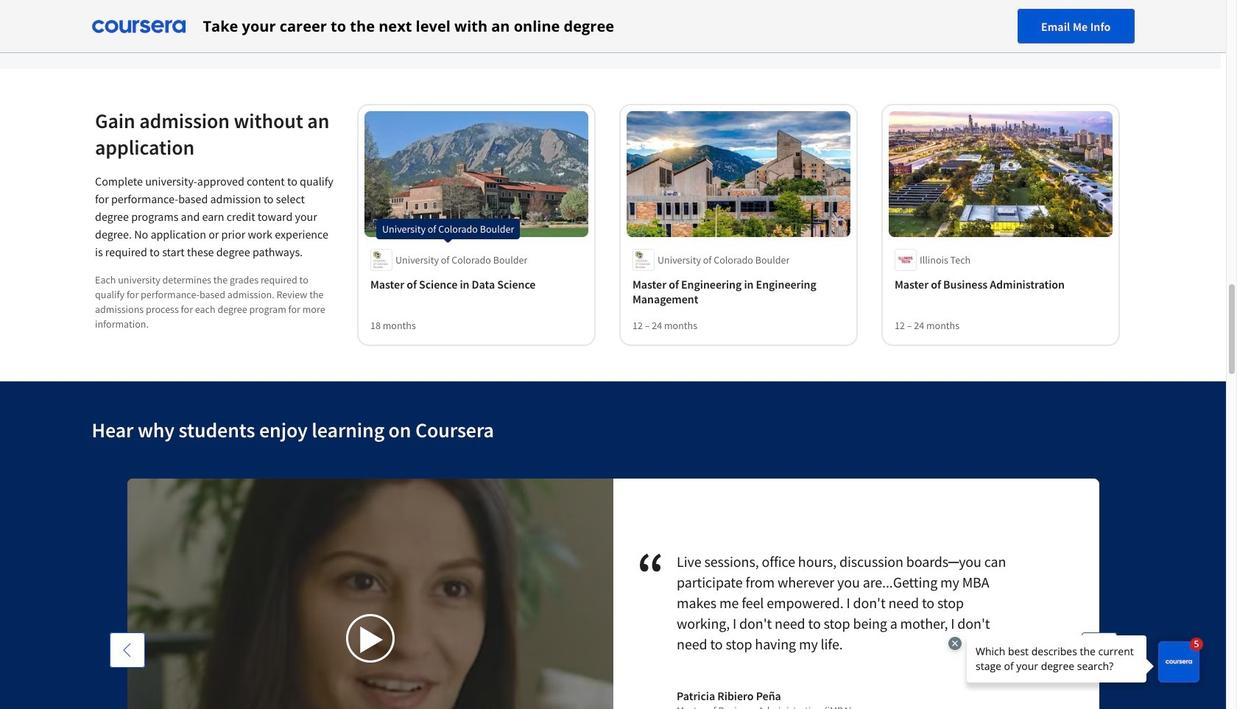 Task type: locate. For each thing, give the bounding box(es) containing it.
next image
[[1092, 643, 1107, 658]]

coursera image
[[92, 14, 185, 38]]



Task type: vqa. For each thing, say whether or not it's contained in the screenshot.
"PREVIOUS" icon at the bottom of the page
yes



Task type: describe. For each thing, give the bounding box(es) containing it.
previous image
[[120, 643, 134, 658]]

previous testimonial element
[[109, 633, 145, 709]]

next testimonial element
[[1082, 633, 1117, 709]]



